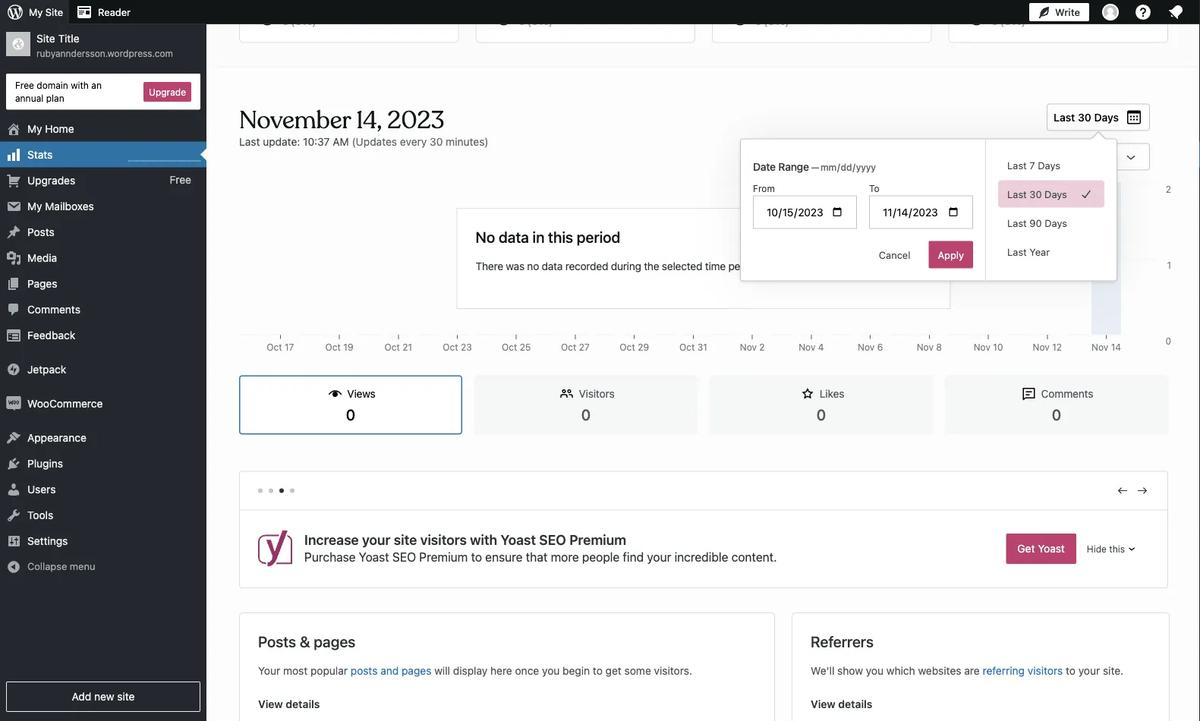 Task type: locate. For each thing, give the bounding box(es) containing it.
1 view details from the left
[[258, 698, 320, 711]]

view details down show
[[811, 698, 873, 711]]

view details for posts & pages
[[258, 698, 320, 711]]

with up 'ensure'
[[470, 532, 497, 548]]

1 %) from the left
[[302, 14, 317, 27]]

referring
[[983, 665, 1025, 677]]

to left site.
[[1066, 665, 1076, 677]]

0 vertical spatial posts
[[27, 226, 54, 238]]

0 horizontal spatial time
[[705, 260, 726, 273]]

feedback link
[[0, 322, 207, 348]]

free inside 'free domain with an annual plan'
[[15, 80, 34, 90]]

0 horizontal spatial details
[[286, 698, 320, 711]]

0 horizontal spatial 30
[[430, 135, 443, 148]]

details down show
[[838, 698, 873, 711]]

view
[[258, 698, 283, 711], [811, 698, 836, 711]]

views for views
[[837, 150, 866, 162]]

oct left 23
[[443, 342, 458, 353]]

0 vertical spatial img image
[[6, 362, 21, 377]]

2 for nov 2
[[760, 342, 765, 353]]

3 nov from the left
[[858, 342, 875, 353]]

1 vertical spatial comments
[[1041, 388, 1094, 400]]

4 nov from the left
[[917, 342, 934, 353]]

jetpack
[[27, 363, 66, 376]]

last left 90
[[1008, 217, 1027, 229]]

1 vertical spatial last 30 days
[[1008, 188, 1067, 200]]

1 horizontal spatial free
[[170, 174, 191, 186]]

0 vertical spatial your
[[362, 532, 391, 548]]

0 vertical spatial last 30 days button
[[1047, 104, 1150, 131]]

during
[[611, 260, 641, 273]]

nov for nov 10
[[974, 342, 991, 353]]

0 vertical spatial site
[[45, 6, 63, 18]]

oct left 31
[[679, 342, 695, 353]]

help image
[[1134, 3, 1153, 21]]

30 up last 7 days button
[[1078, 111, 1092, 123]]

nov for nov 14
[[1092, 342, 1109, 353]]

increase
[[304, 532, 359, 548]]

view down 'your'
[[258, 698, 283, 711]]

img image left jetpack
[[6, 362, 21, 377]]

nov left 6
[[858, 342, 875, 353]]

site inside increase your site visitors with yoast seo premium purchase yoast seo premium to ensure that more people find your incredible content.
[[394, 532, 417, 548]]

2 horizontal spatial to
[[1066, 665, 1076, 677]]

1 horizontal spatial view details
[[811, 698, 873, 711]]

oct for oct 23
[[443, 342, 458, 353]]

collapse menu
[[27, 560, 95, 572]]

0 vertical spatial pages
[[314, 632, 356, 650]]

1 horizontal spatial view details link
[[811, 697, 1151, 712]]

selected
[[662, 260, 702, 273]]

my left home
[[27, 122, 42, 135]]

27
[[579, 342, 590, 353]]

websites
[[918, 665, 962, 677]]

pages link
[[0, 271, 207, 297]]

days right the 7
[[1038, 159, 1061, 171]]

oct for oct 29
[[620, 342, 635, 353]]

0 horizontal spatial free
[[15, 80, 34, 90]]

none date field inside date range 'tooltip'
[[819, 159, 900, 175]]

pages
[[314, 632, 356, 650], [402, 665, 432, 677]]

your left site.
[[1079, 665, 1100, 677]]

last for last 90 days button
[[1008, 217, 1027, 229]]

1 view details link from the left
[[258, 697, 756, 712]]

30 up 90
[[1030, 188, 1042, 200]]

posts for posts & pages
[[258, 632, 296, 650]]

1 vertical spatial 30
[[430, 135, 443, 148]]

nov 8
[[917, 342, 942, 353]]

views for views 0
[[347, 388, 376, 400]]

img image inside jetpack link
[[6, 362, 21, 377]]

5 oct from the left
[[502, 342, 517, 353]]

1 oct from the left
[[267, 342, 282, 353]]

14
[[1111, 342, 1121, 353]]

100,000 for 100,000 2 1 0
[[1137, 184, 1171, 195]]

this right hide
[[1109, 544, 1125, 554]]

domain
[[37, 80, 68, 90]]

2 time from the left
[[879, 260, 899, 273]]

hide
[[1087, 544, 1107, 554]]

1 horizontal spatial with
[[470, 532, 497, 548]]

days up last 7 days button
[[1094, 111, 1119, 123]]

100,000 2 1 0
[[1137, 184, 1171, 347]]

2 view details link from the left
[[811, 697, 1151, 712]]

1 vertical spatial site
[[117, 691, 135, 703]]

0 horizontal spatial view details link
[[258, 697, 756, 712]]

2 100,000 from the top
[[1137, 342, 1171, 353]]

30 right every
[[430, 135, 443, 148]]

views inside views 0
[[347, 388, 376, 400]]

nov left 10
[[974, 342, 991, 353]]

1 vertical spatial site
[[36, 32, 55, 45]]

1 vertical spatial this
[[1109, 544, 1125, 554]]

my inside my site link
[[29, 6, 43, 18]]

4
[[818, 342, 824, 353]]

0 horizontal spatial with
[[71, 80, 89, 90]]

2 details from the left
[[838, 698, 873, 711]]

view details link down here
[[258, 697, 756, 712]]

0 vertical spatial 100,000
[[1137, 184, 1171, 195]]

visitors right referring
[[1028, 665, 1063, 677]]

time
[[705, 260, 726, 273], [879, 260, 899, 273]]

with
[[71, 80, 89, 90], [470, 532, 497, 548]]

pages left will at left
[[402, 665, 432, 677]]

None checkbox
[[884, 149, 899, 164]]

0 vertical spatial with
[[71, 80, 89, 90]]

details for posts & pages
[[286, 698, 320, 711]]

1 100,000 from the top
[[1137, 184, 1171, 195]]

comments for comments
[[27, 303, 80, 316]]

nov left 4
[[799, 342, 816, 353]]

manage your notifications image
[[1167, 3, 1185, 21]]

6 nov from the left
[[1033, 342, 1050, 353]]

my for my mailboxes
[[27, 200, 42, 212]]

people
[[582, 550, 620, 564]]

view details link
[[258, 697, 756, 712], [811, 697, 1151, 712]]

2 view details from the left
[[811, 698, 873, 711]]

last 30 days up last 7 days button
[[1054, 111, 1119, 123]]

view details for referrers
[[811, 698, 873, 711]]

pager controls element
[[240, 472, 1168, 510]]

data left in
[[499, 228, 529, 246]]

25
[[520, 342, 531, 353]]

1 horizontal spatial this
[[1109, 544, 1125, 554]]

1 horizontal spatial view
[[811, 698, 836, 711]]

1 horizontal spatial time
[[879, 260, 899, 273]]

visitors
[[579, 388, 615, 400]]

this right in
[[548, 228, 573, 246]]

0 vertical spatial this
[[548, 228, 573, 246]]

yoast left seo
[[359, 550, 389, 564]]

1 horizontal spatial posts
[[258, 632, 296, 650]]

view details
[[258, 698, 320, 711], [811, 698, 873, 711]]

comments up feedback on the top
[[27, 303, 80, 316]]

last down last 7 days
[[1008, 188, 1027, 200]]

my home link
[[0, 116, 207, 142]]

2 oct from the left
[[325, 342, 341, 353]]

oct left 27 at the top left
[[561, 342, 577, 353]]

nov right 31
[[740, 342, 757, 353]]

nov 6
[[858, 342, 883, 353]]

comments link
[[0, 297, 207, 322]]

0 vertical spatial views
[[837, 150, 866, 162]]

nov 12
[[1033, 342, 1062, 353]]

4 oct from the left
[[443, 342, 458, 353]]

next image
[[1136, 484, 1149, 498]]

nov for nov 4
[[799, 342, 816, 353]]

no
[[476, 228, 495, 246]]

2 vertical spatial 30
[[1030, 188, 1042, 200]]

1 horizontal spatial site
[[394, 532, 417, 548]]

0 horizontal spatial site
[[117, 691, 135, 703]]

0 inside 100,000 2 1 0
[[1166, 336, 1171, 347]]

5 nov from the left
[[974, 342, 991, 353]]

begin
[[563, 665, 590, 677]]

title
[[58, 32, 79, 45]]

2 inside 100,000 2 1 0
[[1166, 184, 1171, 195]]

1 vertical spatial with
[[470, 532, 497, 548]]

2 %) from the left
[[538, 14, 553, 27]]

oct left 25
[[502, 342, 517, 353]]

free up annual plan
[[15, 80, 34, 90]]

november
[[239, 105, 351, 136]]

6 oct from the left
[[561, 342, 577, 353]]

nov left "12"
[[1033, 342, 1050, 353]]

3 oct from the left
[[385, 342, 400, 353]]

view for referrers
[[811, 698, 836, 711]]

new
[[94, 691, 114, 703]]

my for my site
[[29, 6, 43, 18]]

oct left the 21 at the left of the page
[[385, 342, 400, 353]]

2 view from the left
[[811, 698, 836, 711]]

10
[[993, 342, 1003, 353]]

days right 90
[[1045, 217, 1067, 229]]

0 horizontal spatial comments
[[27, 303, 80, 316]]

comments for comments 0
[[1041, 388, 1094, 400]]

(
[[291, 14, 295, 27], [527, 14, 531, 27], [764, 14, 768, 27], [1000, 14, 1004, 27]]

you
[[542, 665, 560, 677], [866, 665, 884, 677]]

0 horizontal spatial visitors
[[420, 532, 467, 548]]

2 horizontal spatial 30
[[1078, 111, 1092, 123]]

my inside my home link
[[27, 122, 42, 135]]

oct left 19
[[325, 342, 341, 353]]

last 30 days button up last 7 days button
[[1047, 104, 1150, 131]]

site for your
[[394, 532, 417, 548]]

increase your site visitors with yoast seo premium purchase yoast seo premium to ensure that more people find your incredible content.
[[304, 532, 777, 564]]

0 vertical spatial 30
[[1078, 111, 1092, 123]]

my for my home
[[27, 122, 42, 135]]

oct left 29
[[620, 342, 635, 353]]

view details down most at the left of the page
[[258, 698, 320, 711]]

your
[[362, 532, 391, 548], [647, 550, 671, 564], [1079, 665, 1100, 677]]

img image inside 'woocommerce' link
[[6, 396, 21, 411]]

1 horizontal spatial pages
[[402, 665, 432, 677]]

write link
[[1029, 0, 1089, 24]]

my down upgrades on the left
[[27, 200, 42, 212]]

with inside increase your site visitors with yoast seo premium purchase yoast seo premium to ensure that more people find your incredible content.
[[470, 532, 497, 548]]

purchase
[[304, 550, 356, 564]]

last 30 days up last 90 days
[[1008, 188, 1067, 200]]

last 30 days button down last 7 days button
[[998, 180, 1105, 208]]

time left range.
[[879, 260, 899, 273]]

site
[[394, 532, 417, 548], [117, 691, 135, 703]]

with left an
[[71, 80, 89, 90]]

1 details from the left
[[286, 698, 320, 711]]

tools
[[27, 509, 53, 521]]

comments down "12"
[[1041, 388, 1094, 400]]

1 vertical spatial free
[[170, 174, 191, 186]]

1 horizontal spatial 2
[[1166, 184, 1171, 195]]

0 horizontal spatial view
[[258, 698, 283, 711]]

to
[[471, 550, 482, 564], [593, 665, 603, 677], [1066, 665, 1076, 677]]

2 for 100,000 2 1 0
[[1166, 184, 1171, 195]]

to left 'ensure'
[[471, 550, 482, 564]]

pages right &
[[314, 632, 356, 650]]

period
[[577, 228, 621, 246]]

0 vertical spatial free
[[15, 80, 34, 90]]

site
[[45, 6, 63, 18], [36, 32, 55, 45]]

2 you from the left
[[866, 665, 884, 677]]

1 horizontal spatial data
[[542, 260, 563, 273]]

1 vertical spatial views
[[347, 388, 376, 400]]

0 horizontal spatial view details
[[258, 698, 320, 711]]

1 nov from the left
[[740, 342, 757, 353]]

site.
[[1103, 665, 1124, 677]]

0 horizontal spatial data
[[499, 228, 529, 246]]

my left reader link
[[29, 6, 43, 18]]

1 vertical spatial img image
[[6, 396, 21, 411]]

free
[[15, 80, 34, 90], [170, 174, 191, 186]]

that
[[526, 550, 548, 564]]

free down highest hourly views 0 "image"
[[170, 174, 191, 186]]

1 vertical spatial last 30 days button
[[998, 180, 1105, 208]]

apply
[[938, 249, 964, 260]]

1 horizontal spatial visitors
[[1028, 665, 1063, 677]]

img image left the woocommerce
[[6, 396, 21, 411]]

img image
[[6, 362, 21, 377], [6, 396, 21, 411]]

show
[[838, 665, 863, 677]]

0 horizontal spatial posts
[[27, 226, 54, 238]]

2 ( from the left
[[527, 14, 531, 27]]

oct for oct 19
[[325, 342, 341, 353]]

1 view from the left
[[258, 698, 283, 711]]

0 vertical spatial visitors
[[420, 532, 467, 548]]

oct for oct 27
[[561, 342, 577, 353]]

posts inside 'heading'
[[258, 632, 296, 650]]

add new site link
[[6, 682, 200, 712]]

0 vertical spatial my
[[29, 6, 43, 18]]

view down we'll
[[811, 698, 836, 711]]

1 img image from the top
[[6, 362, 21, 377]]

site up seo
[[394, 532, 417, 548]]

posts and pages link
[[351, 665, 432, 677]]

popular
[[310, 665, 348, 677]]

views right —
[[837, 150, 866, 162]]

site right new
[[117, 691, 135, 703]]

site left title
[[36, 32, 55, 45]]

site inside site title rubyanndersson.wordpress.com
[[36, 32, 55, 45]]

1 vertical spatial pages
[[402, 665, 432, 677]]

1 horizontal spatial comments
[[1041, 388, 1094, 400]]

you right "once" in the left of the page
[[542, 665, 560, 677]]

2 vertical spatial your
[[1079, 665, 1100, 677]]

oct left 17
[[267, 342, 282, 353]]

0 horizontal spatial 2
[[760, 342, 765, 353]]

reader link
[[69, 0, 137, 24]]

to left "get"
[[593, 665, 603, 677]]

yoast right get
[[1038, 543, 1065, 555]]

last left the 7
[[1008, 159, 1027, 171]]

to
[[869, 183, 880, 194]]

apply button
[[929, 241, 973, 268]]

media link
[[0, 245, 207, 271]]

0 horizontal spatial pages
[[314, 632, 356, 650]]

12
[[1052, 342, 1062, 353]]

view details link down 'are'
[[811, 697, 1151, 712]]

days down last 7 days button
[[1045, 188, 1067, 200]]

1 horizontal spatial details
[[838, 698, 873, 711]]

yoast up 'ensure'
[[501, 532, 536, 548]]

posts left &
[[258, 632, 296, 650]]

0 vertical spatial site
[[394, 532, 417, 548]]

nov
[[740, 342, 757, 353], [799, 342, 816, 353], [858, 342, 875, 353], [917, 342, 934, 353], [974, 342, 991, 353], [1033, 342, 1050, 353], [1092, 342, 1109, 353]]

0 horizontal spatial you
[[542, 665, 560, 677]]

a
[[828, 260, 833, 273]]

highest hourly views 0 image
[[128, 152, 200, 161]]

we'll show you which websites are referring visitors to your site.
[[811, 665, 1124, 677]]

days for last 90 days button
[[1045, 217, 1067, 229]]

1 ( from the left
[[291, 14, 295, 27]]

7 nov from the left
[[1092, 342, 1109, 353]]

last for last year button
[[1008, 246, 1027, 257]]

last left year
[[1008, 246, 1027, 257]]

1 vertical spatial your
[[647, 550, 671, 564]]

7 oct from the left
[[620, 342, 635, 353]]

site up title
[[45, 6, 63, 18]]

0 horizontal spatial views
[[347, 388, 376, 400]]

posts up 'media'
[[27, 226, 54, 238]]

0 horizontal spatial to
[[471, 550, 482, 564]]

nov left 8 at the right top
[[917, 342, 934, 353]]

1 vertical spatial my
[[27, 122, 42, 135]]

1 horizontal spatial 30
[[1030, 188, 1042, 200]]

None date field
[[819, 159, 900, 175]]

0 vertical spatial comments
[[27, 303, 80, 316]]

1 vertical spatial 2
[[760, 342, 765, 353]]

0 horizontal spatial this
[[548, 228, 573, 246]]

2 img image from the top
[[6, 396, 21, 411]]

0 vertical spatial 2
[[1166, 184, 1171, 195]]

your right increase
[[362, 532, 391, 548]]

4 %) from the left
[[1011, 14, 1026, 27]]

oct 19
[[325, 342, 353, 353]]

yoast
[[501, 532, 536, 548], [1038, 543, 1065, 555], [359, 550, 389, 564]]

views down 19
[[347, 388, 376, 400]]

To date field
[[869, 196, 973, 229]]

hide this
[[1087, 544, 1125, 554]]

you right show
[[866, 665, 884, 677]]

site for new
[[117, 691, 135, 703]]

0 vertical spatial last 30 days
[[1054, 111, 1119, 123]]

in
[[533, 228, 545, 246]]

visitors up premium
[[420, 532, 467, 548]]

2 nov from the left
[[799, 342, 816, 353]]

1 horizontal spatial you
[[866, 665, 884, 677]]

my mailboxes
[[27, 200, 94, 212]]

plugins link
[[0, 451, 207, 476]]

oct for oct 31
[[679, 342, 695, 353]]

last left update:
[[239, 135, 260, 148]]

comments
[[27, 303, 80, 316], [1041, 388, 1094, 400]]

(updates
[[352, 135, 397, 148]]

2 vertical spatial my
[[27, 200, 42, 212]]

this
[[548, 228, 573, 246], [1109, 544, 1125, 554]]

my inside 'my mailboxes' link
[[27, 200, 42, 212]]

are
[[964, 665, 980, 677]]

comments 0
[[1041, 388, 1094, 423]]

2 horizontal spatial yoast
[[1038, 543, 1065, 555]]

1 horizontal spatial views
[[837, 150, 866, 162]]

time left period.
[[705, 260, 726, 273]]

details down most at the left of the page
[[286, 698, 320, 711]]

annual plan
[[15, 92, 64, 103]]

data right no
[[542, 260, 563, 273]]

last 30 days
[[1054, 111, 1119, 123], [1008, 188, 1067, 200]]

an
[[91, 80, 102, 90]]

my profile image
[[1102, 4, 1119, 20]]

details
[[286, 698, 320, 711], [838, 698, 873, 711]]

8 oct from the left
[[679, 342, 695, 353]]

1 vertical spatial posts
[[258, 632, 296, 650]]

last 30 days button
[[1047, 104, 1150, 131], [998, 180, 1105, 208]]

your right find
[[647, 550, 671, 564]]

last 90 days
[[1008, 217, 1067, 229]]

0 inside likes 0
[[817, 405, 826, 423]]

posts & pages heading
[[258, 632, 356, 651]]

last up last 7 days button
[[1054, 111, 1075, 123]]

0 horizontal spatial your
[[362, 532, 391, 548]]

1 vertical spatial 100,000
[[1137, 342, 1171, 353]]

nov left 14
[[1092, 342, 1109, 353]]

view details link for posts & pages
[[258, 697, 756, 712]]

home
[[45, 122, 74, 135]]

likes 0
[[817, 388, 844, 423]]



Task type: describe. For each thing, give the bounding box(es) containing it.
1 horizontal spatial to
[[593, 665, 603, 677]]

0 inside the 'visitors 0'
[[581, 405, 591, 423]]

1 0 ( 0 %) from the left
[[282, 14, 317, 27]]

details for referrers
[[838, 698, 873, 711]]

29
[[638, 342, 649, 353]]

nov for nov 2
[[740, 342, 757, 353]]

oct 29
[[620, 342, 649, 353]]

try
[[764, 260, 779, 273]]

oct for oct 25
[[502, 342, 517, 353]]

nov for nov 12
[[1033, 342, 1050, 353]]

media
[[27, 251, 57, 264]]

17
[[285, 342, 294, 353]]

0 vertical spatial data
[[499, 228, 529, 246]]

seo
[[392, 550, 416, 564]]

views 0
[[346, 388, 376, 423]]

some
[[625, 665, 651, 677]]

8
[[936, 342, 942, 353]]

1 time from the left
[[705, 260, 726, 273]]

we'll
[[811, 665, 835, 677]]

period.
[[728, 260, 762, 273]]

last for bottom last 30 days button
[[1008, 188, 1027, 200]]

update:
[[263, 135, 300, 148]]

3 ( from the left
[[764, 14, 768, 27]]

your
[[258, 665, 280, 677]]

date range tooltip
[[733, 131, 1118, 281]]

referring visitors link
[[983, 665, 1063, 677]]

free domain with an annual plan
[[15, 80, 102, 103]]

users
[[27, 483, 56, 495]]

recorded
[[565, 260, 608, 273]]

last 30 days inside date range 'tooltip'
[[1008, 188, 1067, 200]]

no data in this period
[[476, 228, 621, 246]]

31
[[698, 342, 708, 353]]

different
[[836, 260, 876, 273]]

upgrade button
[[144, 82, 191, 102]]

more
[[551, 550, 579, 564]]

posts
[[351, 665, 378, 677]]

get yoast button
[[1006, 534, 1076, 564]]

reader
[[98, 6, 131, 18]]

selecting
[[782, 260, 825, 273]]

19
[[343, 342, 353, 353]]

days for bottom last 30 days button
[[1045, 188, 1067, 200]]

oct 17
[[267, 342, 294, 353]]

referrers heading
[[811, 632, 874, 651]]

woocommerce link
[[0, 391, 207, 417]]

0 inside the comments 0
[[1052, 405, 1062, 423]]

From date field
[[753, 196, 857, 229]]

find
[[623, 550, 644, 564]]

previous image
[[1116, 484, 1130, 498]]

and
[[381, 665, 399, 677]]

posts for posts
[[27, 226, 54, 238]]

with inside 'free domain with an annual plan'
[[71, 80, 89, 90]]

to inside increase your site visitors with yoast seo premium purchase yoast seo premium to ensure that more people find your incredible content.
[[471, 550, 482, 564]]

1 horizontal spatial yoast
[[501, 532, 536, 548]]

content.
[[732, 550, 777, 564]]

no
[[527, 260, 539, 273]]

nov for nov 6
[[858, 342, 875, 353]]

nov 2
[[740, 342, 765, 353]]

oct 23
[[443, 342, 472, 353]]

last inside november 14, 2023 last update: 10:37 am (updates every 30 minutes)
[[239, 135, 260, 148]]

there
[[476, 260, 503, 273]]

collapse
[[27, 560, 67, 572]]

plugins
[[27, 457, 63, 470]]

&
[[300, 632, 310, 650]]

every
[[400, 135, 427, 148]]

100,000 for 100,000
[[1137, 342, 1171, 353]]

img image for jetpack
[[6, 362, 21, 377]]

tools link
[[0, 502, 207, 528]]

30 inside date range 'tooltip'
[[1030, 188, 1042, 200]]

1 vertical spatial visitors
[[1028, 665, 1063, 677]]

range.
[[902, 260, 932, 273]]

once
[[515, 665, 539, 677]]

site inside my site link
[[45, 6, 63, 18]]

my home
[[27, 122, 74, 135]]

oct for oct 17
[[267, 342, 282, 353]]

days for last 7 days button
[[1038, 159, 1061, 171]]

10:37
[[303, 135, 330, 148]]

nov 14
[[1092, 342, 1121, 353]]

get yoast
[[1018, 543, 1065, 555]]

21
[[403, 342, 412, 353]]

your most popular posts and pages will display here once you begin to get some visitors.
[[258, 665, 692, 677]]

display
[[453, 665, 488, 677]]

2 horizontal spatial your
[[1079, 665, 1100, 677]]

rubyanndersson.wordpress.com
[[36, 48, 173, 59]]

2 0 ( 0 %) from the left
[[519, 14, 553, 27]]

free for free
[[170, 174, 191, 186]]

yoast inside 'button'
[[1038, 543, 1065, 555]]

0 horizontal spatial yoast
[[359, 550, 389, 564]]

pages inside 'heading'
[[314, 632, 356, 650]]

last for last 7 days button
[[1008, 159, 1027, 171]]

appearance link
[[0, 425, 207, 451]]

4 ( from the left
[[1000, 14, 1004, 27]]

nov 10
[[974, 342, 1003, 353]]

visitors inside increase your site visitors with yoast seo premium purchase yoast seo premium to ensure that more people find your incredible content.
[[420, 532, 467, 548]]

oct 21
[[385, 342, 412, 353]]

view for posts & pages
[[258, 698, 283, 711]]

1
[[1167, 260, 1171, 271]]

settings link
[[0, 528, 207, 554]]

3 %) from the left
[[775, 14, 790, 27]]

range
[[778, 160, 809, 173]]

view details link for referrers
[[811, 697, 1151, 712]]

which
[[887, 665, 915, 677]]

last 7 days button
[[998, 151, 1105, 179]]

30 inside november 14, 2023 last update: 10:37 am (updates every 30 minutes)
[[430, 135, 443, 148]]

there was no data recorded during the selected time period. try selecting a different time range.
[[476, 260, 932, 273]]

posts link
[[0, 219, 207, 245]]

oct 25
[[502, 342, 531, 353]]

mailboxes
[[45, 200, 94, 212]]

img image for woocommerce
[[6, 396, 21, 411]]

collapse menu link
[[0, 554, 207, 579]]

my site link
[[0, 0, 69, 24]]

site title rubyanndersson.wordpress.com
[[36, 32, 173, 59]]

this inside button
[[1109, 544, 1125, 554]]

add new site
[[72, 691, 135, 703]]

november 14, 2023 last update: 10:37 am (updates every 30 minutes)
[[239, 105, 489, 148]]

was
[[506, 260, 525, 273]]

1 vertical spatial data
[[542, 260, 563, 273]]

7
[[1030, 159, 1035, 171]]

free for free domain with an annual plan
[[15, 80, 34, 90]]

0 inside views 0
[[346, 405, 355, 423]]

23
[[461, 342, 472, 353]]

1 you from the left
[[542, 665, 560, 677]]

nov for nov 8
[[917, 342, 934, 353]]

last year button
[[998, 238, 1105, 265]]

4 0 ( 0 %) from the left
[[992, 14, 1026, 27]]

oct 31
[[679, 342, 708, 353]]

cancel
[[879, 249, 911, 260]]

1 horizontal spatial your
[[647, 550, 671, 564]]

here
[[490, 665, 512, 677]]

upgrade
[[149, 86, 186, 97]]

oct for oct 21
[[385, 342, 400, 353]]

oct 27
[[561, 342, 590, 353]]

3 0 ( 0 %) from the left
[[755, 14, 790, 27]]

last year
[[1008, 246, 1050, 257]]

6
[[877, 342, 883, 353]]



Task type: vqa. For each thing, say whether or not it's contained in the screenshot.
SEARCH FIELD
no



